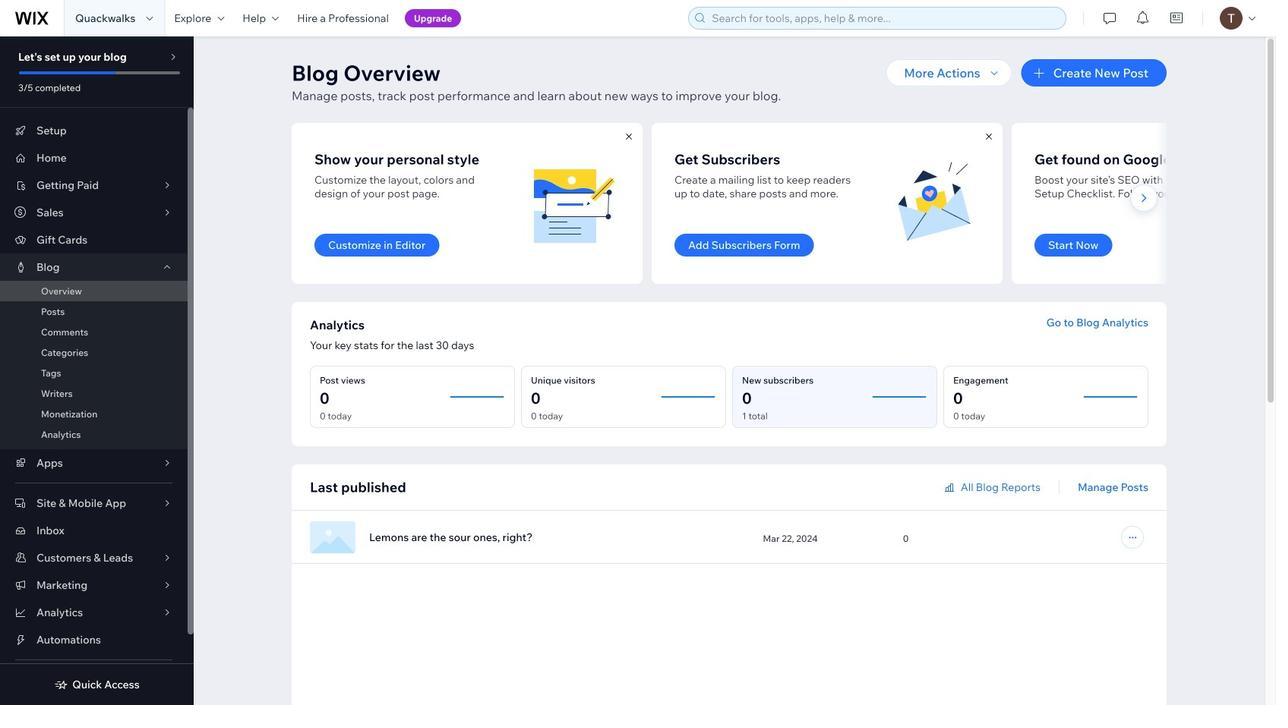 Task type: describe. For each thing, give the bounding box(es) containing it.
Search for tools, apps, help & more... field
[[708, 8, 1062, 29]]

blog overview.dealer.customize post page.title image
[[529, 158, 620, 249]]

sidebar element
[[0, 36, 194, 706]]



Task type: vqa. For each thing, say whether or not it's contained in the screenshot.
the left service
no



Task type: locate. For each thing, give the bounding box(es) containing it.
list
[[292, 123, 1276, 284]]

blog overview.dealer.get subscribers.title image
[[889, 158, 980, 249]]



